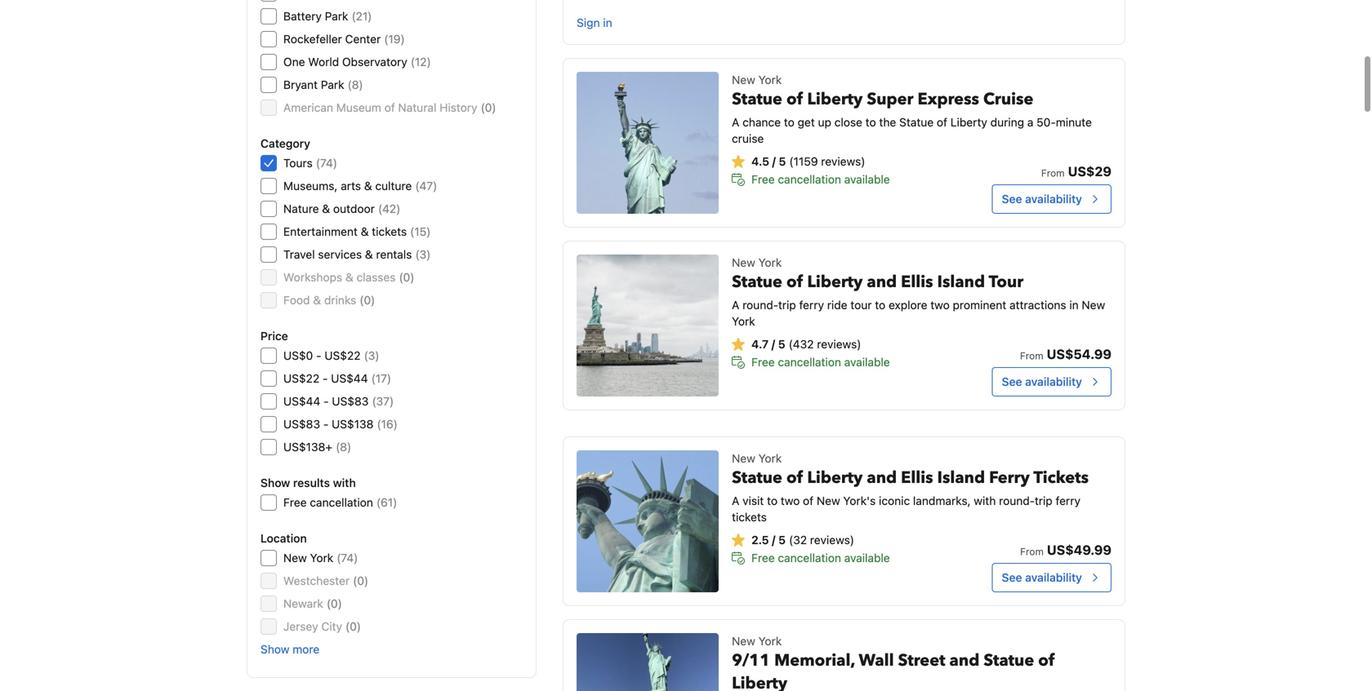 Task type: describe. For each thing, give the bounding box(es) containing it.
& right arts
[[364, 179, 372, 193]]

chance
[[743, 116, 781, 129]]

category
[[261, 137, 310, 150]]

us$0 - us$22 (3)
[[283, 349, 379, 363]]

statue for statue of liberty and ellis island ferry tickets
[[732, 467, 782, 490]]

availability for statue of liberty super express cruise
[[1025, 192, 1082, 206]]

(0) right city
[[345, 620, 361, 634]]

park for bryant park
[[321, 78, 344, 91]]

museums, arts & culture (47)
[[283, 179, 437, 193]]

(0) down rentals
[[399, 271, 415, 284]]

rockefeller center (19)
[[283, 32, 405, 46]]

newark
[[283, 598, 323, 611]]

0 vertical spatial us$44
[[331, 372, 368, 386]]

museums,
[[283, 179, 338, 193]]

9/11
[[732, 650, 770, 673]]

during
[[991, 116, 1024, 129]]

us$22 - us$44 (17)
[[283, 372, 391, 386]]

cancellation for statue of liberty and ellis island ferry tickets
[[778, 552, 841, 565]]

4.7
[[752, 338, 769, 351]]

ride
[[827, 299, 848, 312]]

1 horizontal spatial us$83
[[332, 395, 369, 408]]

newark (0)
[[283, 598, 342, 611]]

memorial,
[[774, 650, 855, 673]]

natural
[[398, 101, 437, 114]]

explore
[[889, 299, 928, 312]]

and for ferry
[[867, 467, 897, 490]]

statue of liberty and ellis island tour image
[[577, 255, 719, 397]]

us$0
[[283, 349, 313, 363]]

bryant
[[283, 78, 318, 91]]

(0) right history
[[481, 101, 496, 114]]

us$138
[[332, 418, 374, 431]]

us$29
[[1068, 164, 1112, 179]]

tours (74)
[[283, 156, 337, 170]]

bryant park (8)
[[283, 78, 363, 91]]

50-
[[1037, 116, 1056, 129]]

travel services & rentals (3)
[[283, 248, 431, 261]]

nature
[[283, 202, 319, 216]]

free for statue of liberty and ellis island ferry tickets
[[752, 552, 775, 565]]

rockefeller
[[283, 32, 342, 46]]

prominent
[[953, 299, 1007, 312]]

ellis for tour
[[901, 271, 933, 294]]

from for statue of liberty super express cruise
[[1041, 167, 1065, 179]]

statue of liberty and ellis island ferry tickets image
[[577, 451, 719, 593]]

show more button
[[261, 642, 320, 658]]

4.5
[[752, 155, 769, 168]]

us$138+ (8)
[[283, 441, 351, 454]]

sign in
[[577, 16, 612, 29]]

reviews) for statue of liberty super express cruise
[[821, 155, 865, 168]]

trip inside new york statue of liberty and ellis island ferry tickets a visit to two of new york's iconic landmarks, with round-trip ferry tickets
[[1035, 495, 1053, 508]]

0 horizontal spatial in
[[603, 16, 612, 29]]

(21)
[[352, 9, 372, 23]]

show more
[[261, 643, 320, 657]]

new york (74)
[[283, 552, 358, 565]]

westchester
[[283, 575, 350, 588]]

availability for statue of liberty and ellis island ferry tickets
[[1025, 571, 1082, 585]]

a inside the new york statue of liberty super express cruise a chance to get up close to the statue of liberty during a 50-minute cruise
[[732, 116, 740, 129]]

see for statue of liberty and ellis island ferry tickets
[[1002, 571, 1022, 585]]

(1159
[[789, 155, 818, 168]]

more
[[293, 643, 320, 657]]

new for new york statue of liberty and ellis island ferry tickets a visit to two of new york's iconic landmarks, with round-trip ferry tickets
[[732, 452, 755, 466]]

/ for statue of liberty super express cruise
[[772, 155, 776, 168]]

new for new york (74)
[[283, 552, 307, 565]]

to left the at the right top of page
[[866, 116, 876, 129]]

0 horizontal spatial us$83
[[283, 418, 320, 431]]

free cancellation available for statue of liberty and ellis island tour
[[752, 356, 890, 369]]

world
[[308, 55, 339, 69]]

available for a
[[844, 173, 890, 186]]

ferry inside the new york statue of liberty and ellis island tour a round-trip ferry ride tour to explore two prominent attractions in new york
[[799, 299, 824, 312]]

workshops
[[283, 271, 342, 284]]

museum
[[336, 101, 381, 114]]

1 vertical spatial (3)
[[364, 349, 379, 363]]

available for ferry
[[844, 552, 890, 565]]

show results with
[[261, 477, 356, 490]]

statue for statue of liberty and ellis island tour
[[732, 271, 782, 294]]

workshops & classes (0)
[[283, 271, 415, 284]]

see for statue of liberty and ellis island tour
[[1002, 375, 1022, 389]]

drinks
[[324, 294, 356, 307]]

(17)
[[371, 372, 391, 386]]

9/11 memorial, wall street and statue of liberty image
[[577, 634, 719, 692]]

wall
[[859, 650, 894, 673]]

statue of liberty super express cruise image
[[577, 72, 719, 214]]

& up "classes"
[[365, 248, 373, 261]]

battery park (21)
[[283, 9, 372, 23]]

availability for statue of liberty and ellis island tour
[[1025, 375, 1082, 389]]

us$54.99
[[1047, 347, 1112, 362]]

a inside new york statue of liberty and ellis island ferry tickets a visit to two of new york's iconic landmarks, with round-trip ferry tickets
[[732, 495, 740, 508]]

york for a
[[759, 256, 782, 270]]

new york statue of liberty super express cruise a chance to get up close to the statue of liberty during a 50-minute cruise
[[732, 73, 1092, 145]]

center
[[345, 32, 381, 46]]

landmarks,
[[913, 495, 971, 508]]

tickets inside new york statue of liberty and ellis island ferry tickets a visit to two of new york's iconic landmarks, with round-trip ferry tickets
[[732, 511, 767, 524]]

liberty for statue of liberty super express cruise
[[807, 88, 863, 111]]

york's
[[843, 495, 876, 508]]

(47)
[[415, 179, 437, 193]]

cruise
[[983, 88, 1034, 111]]

us$49.99
[[1047, 543, 1112, 558]]

2.5 / 5 (32 reviews)
[[752, 534, 854, 547]]

4.7 / 5 (432 reviews)
[[752, 338, 861, 351]]

free down show results with
[[283, 496, 307, 510]]

one world observatory (12)
[[283, 55, 431, 69]]

american
[[283, 101, 333, 114]]

/ for statue of liberty and ellis island ferry tickets
[[772, 534, 776, 547]]

(61)
[[376, 496, 397, 510]]

see for statue of liberty super express cruise
[[1002, 192, 1022, 206]]

cancellation for statue of liberty and ellis island tour
[[778, 356, 841, 369]]

to left get
[[784, 116, 795, 129]]

- for us$44
[[324, 395, 329, 408]]

ferry inside new york statue of liberty and ellis island ferry tickets a visit to two of new york's iconic landmarks, with round-trip ferry tickets
[[1056, 495, 1081, 508]]

(42)
[[378, 202, 401, 216]]

(19)
[[384, 32, 405, 46]]

island for tour
[[937, 271, 985, 294]]

the
[[879, 116, 896, 129]]

& for tickets
[[361, 225, 369, 239]]

5 for statue of liberty and ellis island ferry tickets
[[778, 534, 786, 547]]

history
[[440, 101, 477, 114]]

of inside new york 9/11 memorial, wall street and statue of liberty
[[1038, 650, 1055, 673]]

- for us$0
[[316, 349, 321, 363]]

york for liberty
[[759, 635, 782, 649]]

(432
[[789, 338, 814, 351]]

new for new york 9/11 memorial, wall street and statue of liberty
[[732, 635, 755, 649]]

show for show more
[[261, 643, 289, 657]]

outdoor
[[333, 202, 375, 216]]

super
[[867, 88, 914, 111]]

trip inside the new york statue of liberty and ellis island tour a round-trip ferry ride tour to explore two prominent attractions in new york
[[778, 299, 796, 312]]

american museum of natural history (0)
[[283, 101, 496, 114]]

(16)
[[377, 418, 398, 431]]

to inside new york statue of liberty and ellis island ferry tickets a visit to two of new york's iconic landmarks, with round-trip ferry tickets
[[767, 495, 778, 508]]

park for battery park
[[325, 9, 348, 23]]

liberty inside new york 9/11 memorial, wall street and statue of liberty
[[732, 673, 787, 692]]

0 vertical spatial tickets
[[372, 225, 407, 239]]

2.5
[[752, 534, 769, 547]]



Task type: locate. For each thing, give the bounding box(es) containing it.
2 vertical spatial and
[[950, 650, 980, 673]]

statue for statue of liberty super express cruise
[[732, 88, 782, 111]]

3 a from the top
[[732, 495, 740, 508]]

2 vertical spatial from
[[1020, 546, 1044, 558]]

from inside from us$54.99
[[1020, 350, 1044, 362]]

availability down from us$49.99
[[1025, 571, 1082, 585]]

1 horizontal spatial with
[[974, 495, 996, 508]]

(37)
[[372, 395, 394, 408]]

ellis inside the new york statue of liberty and ellis island tour a round-trip ferry ride tour to explore two prominent attractions in new york
[[901, 271, 933, 294]]

cancellation for statue of liberty super express cruise
[[778, 173, 841, 186]]

ferry left 'ride'
[[799, 299, 824, 312]]

reviews) right (432
[[817, 338, 861, 351]]

jersey city (0)
[[283, 620, 361, 634]]

liberty
[[807, 88, 863, 111], [951, 116, 987, 129], [807, 271, 863, 294], [807, 467, 863, 490], [732, 673, 787, 692]]

round- down ferry
[[999, 495, 1035, 508]]

- up us$138+ (8)
[[323, 418, 329, 431]]

liberty inside the new york statue of liberty and ellis island tour a round-trip ferry ride tour to explore two prominent attractions in new york
[[807, 271, 863, 294]]

1 vertical spatial available
[[844, 356, 890, 369]]

0 vertical spatial a
[[732, 116, 740, 129]]

1 vertical spatial with
[[974, 495, 996, 508]]

show left results
[[261, 477, 290, 490]]

cancellation down 2.5 / 5 (32 reviews)
[[778, 552, 841, 565]]

travel
[[283, 248, 315, 261]]

availability down from us$54.99
[[1025, 375, 1082, 389]]

0 vertical spatial two
[[931, 299, 950, 312]]

to right the visit
[[767, 495, 778, 508]]

two right the visit
[[781, 495, 800, 508]]

4.5 / 5 (1159 reviews)
[[752, 155, 865, 168]]

cancellation down 4.7 / 5 (432 reviews)
[[778, 356, 841, 369]]

see availability for statue of liberty super express cruise
[[1002, 192, 1082, 206]]

5 for statue of liberty super express cruise
[[779, 155, 786, 168]]

food
[[283, 294, 310, 307]]

ellis up the explore
[[901, 271, 933, 294]]

show
[[261, 477, 290, 490], [261, 643, 289, 657]]

statue
[[732, 88, 782, 111], [899, 116, 934, 129], [732, 271, 782, 294], [732, 467, 782, 490], [984, 650, 1034, 673]]

to
[[784, 116, 795, 129], [866, 116, 876, 129], [875, 299, 886, 312], [767, 495, 778, 508]]

1 vertical spatial trip
[[1035, 495, 1053, 508]]

liberty up "york's"
[[807, 467, 863, 490]]

nature & outdoor (42)
[[283, 202, 401, 216]]

see availability down from us$49.99
[[1002, 571, 1082, 585]]

1 horizontal spatial us$22
[[325, 349, 361, 363]]

5 for statue of liberty and ellis island tour
[[778, 338, 785, 351]]

2 vertical spatial a
[[732, 495, 740, 508]]

new for new york statue of liberty and ellis island tour a round-trip ferry ride tour to explore two prominent attractions in new york
[[732, 256, 755, 270]]

1 vertical spatial in
[[1070, 299, 1079, 312]]

round- inside the new york statue of liberty and ellis island tour a round-trip ferry ride tour to explore two prominent attractions in new york
[[743, 299, 778, 312]]

& for classes
[[345, 271, 353, 284]]

reviews) right (1159
[[821, 155, 865, 168]]

1 vertical spatial free cancellation available
[[752, 356, 890, 369]]

(3)
[[415, 248, 431, 261], [364, 349, 379, 363]]

2 vertical spatial see
[[1002, 571, 1022, 585]]

1 vertical spatial see
[[1002, 375, 1022, 389]]

(8) down us$83 - us$138 (16)
[[336, 441, 351, 454]]

from inside from us$49.99
[[1020, 546, 1044, 558]]

1 vertical spatial 5
[[778, 338, 785, 351]]

free cancellation available for statue of liberty and ellis island ferry tickets
[[752, 552, 890, 565]]

2 see availability from the top
[[1002, 375, 1082, 389]]

2 island from the top
[[937, 467, 985, 490]]

0 vertical spatial availability
[[1025, 192, 1082, 206]]

show for show results with
[[261, 477, 290, 490]]

and for tour
[[867, 271, 897, 294]]

park up the rockefeller center (19)
[[325, 9, 348, 23]]

cancellation down results
[[310, 496, 373, 510]]

& up travel services & rentals (3)
[[361, 225, 369, 239]]

5 left (432
[[778, 338, 785, 351]]

(32
[[789, 534, 807, 547]]

from left us$54.99
[[1020, 350, 1044, 362]]

0 vertical spatial free cancellation available
[[752, 173, 890, 186]]

1 horizontal spatial in
[[1070, 299, 1079, 312]]

us$83 up us$138+
[[283, 418, 320, 431]]

trip up (432
[[778, 299, 796, 312]]

ferry
[[989, 467, 1030, 490]]

new for new york statue of liberty super express cruise a chance to get up close to the statue of liberty during a 50-minute cruise
[[732, 73, 755, 87]]

and inside new york statue of liberty and ellis island ferry tickets a visit to two of new york's iconic landmarks, with round-trip ferry tickets
[[867, 467, 897, 490]]

from left us$29
[[1041, 167, 1065, 179]]

a
[[1027, 116, 1034, 129]]

free down 2.5
[[752, 552, 775, 565]]

with
[[333, 477, 356, 490], [974, 495, 996, 508]]

1 vertical spatial ellis
[[901, 467, 933, 490]]

1 a from the top
[[732, 116, 740, 129]]

1 vertical spatial island
[[937, 467, 985, 490]]

1 horizontal spatial tickets
[[732, 511, 767, 524]]

1 vertical spatial from
[[1020, 350, 1044, 362]]

tours
[[283, 156, 313, 170]]

1 free cancellation available from the top
[[752, 173, 890, 186]]

0 vertical spatial us$83
[[332, 395, 369, 408]]

0 vertical spatial (8)
[[348, 78, 363, 91]]

visit
[[743, 495, 764, 508]]

1 see availability from the top
[[1002, 192, 1082, 206]]

entertainment & tickets (15)
[[283, 225, 431, 239]]

with down ferry
[[974, 495, 996, 508]]

/ right 4.5
[[772, 155, 776, 168]]

& down travel services & rentals (3)
[[345, 271, 353, 284]]

services
[[318, 248, 362, 261]]

0 horizontal spatial tickets
[[372, 225, 407, 239]]

- down us$0 - us$22 (3)
[[323, 372, 328, 386]]

liberty for statue of liberty and ellis island ferry tickets
[[807, 467, 863, 490]]

sign in link
[[570, 8, 619, 38]]

(12)
[[411, 55, 431, 69]]

free cancellation (61)
[[283, 496, 397, 510]]

& right food
[[313, 294, 321, 307]]

two right the explore
[[931, 299, 950, 312]]

2 availability from the top
[[1025, 375, 1082, 389]]

free for statue of liberty super express cruise
[[752, 173, 775, 186]]

tickets
[[1034, 467, 1089, 490]]

2 vertical spatial 5
[[778, 534, 786, 547]]

3 free cancellation available from the top
[[752, 552, 890, 565]]

- right the us$0
[[316, 349, 321, 363]]

free cancellation available down 4.5 / 5 (1159 reviews)
[[752, 173, 890, 186]]

5 left (32
[[778, 534, 786, 547]]

price
[[261, 330, 288, 343]]

cancellation down 4.5 / 5 (1159 reviews)
[[778, 173, 841, 186]]

1 show from the top
[[261, 477, 290, 490]]

arts
[[341, 179, 361, 193]]

from us$54.99
[[1020, 347, 1112, 362]]

(8)
[[348, 78, 363, 91], [336, 441, 351, 454]]

1 horizontal spatial (3)
[[415, 248, 431, 261]]

us$44
[[331, 372, 368, 386], [283, 395, 320, 408]]

york inside new york 9/11 memorial, wall street and statue of liberty
[[759, 635, 782, 649]]

1 vertical spatial reviews)
[[817, 338, 861, 351]]

see down during
[[1002, 192, 1022, 206]]

with inside new york statue of liberty and ellis island ferry tickets a visit to two of new york's iconic landmarks, with round-trip ferry tickets
[[974, 495, 996, 508]]

3 available from the top
[[844, 552, 890, 565]]

2 see from the top
[[1002, 375, 1022, 389]]

cancellation
[[778, 173, 841, 186], [778, 356, 841, 369], [310, 496, 373, 510], [778, 552, 841, 565]]

1 vertical spatial park
[[321, 78, 344, 91]]

0 vertical spatial and
[[867, 271, 897, 294]]

available
[[844, 173, 890, 186], [844, 356, 890, 369], [844, 552, 890, 565]]

reviews) for statue of liberty and ellis island tour
[[817, 338, 861, 351]]

liberty down 9/11
[[732, 673, 787, 692]]

(74) up the museums,
[[316, 156, 337, 170]]

round-
[[743, 299, 778, 312], [999, 495, 1035, 508]]

us$22 down the us$0
[[283, 372, 320, 386]]

to right tour
[[875, 299, 886, 312]]

ellis for ferry
[[901, 467, 933, 490]]

new inside the new york statue of liberty super express cruise a chance to get up close to the statue of liberty during a 50-minute cruise
[[732, 73, 755, 87]]

1 vertical spatial ferry
[[1056, 495, 1081, 508]]

see down from us$49.99
[[1002, 571, 1022, 585]]

us$138+
[[283, 441, 332, 454]]

1 vertical spatial us$22
[[283, 372, 320, 386]]

from left us$49.99
[[1020, 546, 1044, 558]]

new york statue of liberty and ellis island ferry tickets a visit to two of new york's iconic landmarks, with round-trip ferry tickets
[[732, 452, 1089, 524]]

show left the more
[[261, 643, 289, 657]]

/ for statue of liberty and ellis island tour
[[772, 338, 775, 351]]

results
[[293, 477, 330, 490]]

1 availability from the top
[[1025, 192, 1082, 206]]

1 vertical spatial (8)
[[336, 441, 351, 454]]

1 island from the top
[[937, 271, 985, 294]]

available down "york's"
[[844, 552, 890, 565]]

& for outdoor
[[322, 202, 330, 216]]

3 availability from the top
[[1025, 571, 1082, 585]]

us$44 - us$83 (37)
[[283, 395, 394, 408]]

us$22
[[325, 349, 361, 363], [283, 372, 320, 386]]

statue inside the new york statue of liberty and ellis island tour a round-trip ferry ride tour to explore two prominent attractions in new york
[[732, 271, 782, 294]]

1 vertical spatial us$83
[[283, 418, 320, 431]]

0 vertical spatial /
[[772, 155, 776, 168]]

minute
[[1056, 116, 1092, 129]]

available for tour
[[844, 356, 890, 369]]

1 vertical spatial and
[[867, 467, 897, 490]]

1 vertical spatial a
[[732, 299, 740, 312]]

1 vertical spatial availability
[[1025, 375, 1082, 389]]

&
[[364, 179, 372, 193], [322, 202, 330, 216], [361, 225, 369, 239], [365, 248, 373, 261], [345, 271, 353, 284], [313, 294, 321, 307]]

0 horizontal spatial with
[[333, 477, 356, 490]]

ellis up iconic
[[901, 467, 933, 490]]

and inside new york 9/11 memorial, wall street and statue of liberty
[[950, 650, 980, 673]]

statue inside new york statue of liberty and ellis island ferry tickets a visit to two of new york's iconic landmarks, with round-trip ferry tickets
[[732, 467, 782, 490]]

1 horizontal spatial round-
[[999, 495, 1035, 508]]

liberty down the express at the top of page
[[951, 116, 987, 129]]

cruise
[[732, 132, 764, 145]]

0 vertical spatial in
[[603, 16, 612, 29]]

free down the 4.7
[[752, 356, 775, 369]]

us$83
[[332, 395, 369, 408], [283, 418, 320, 431]]

in inside the new york statue of liberty and ellis island tour a round-trip ferry ride tour to explore two prominent attractions in new york
[[1070, 299, 1079, 312]]

trip down tickets
[[1035, 495, 1053, 508]]

3 see from the top
[[1002, 571, 1022, 585]]

available down close
[[844, 173, 890, 186]]

2 a from the top
[[732, 299, 740, 312]]

0 horizontal spatial two
[[781, 495, 800, 508]]

2 ellis from the top
[[901, 467, 933, 490]]

/ right the 4.7
[[772, 338, 775, 351]]

new inside new york 9/11 memorial, wall street and statue of liberty
[[732, 635, 755, 649]]

2 vertical spatial free cancellation available
[[752, 552, 890, 565]]

0 vertical spatial from
[[1041, 167, 1065, 179]]

0 vertical spatial island
[[937, 271, 985, 294]]

1 vertical spatial round-
[[999, 495, 1035, 508]]

and up tour
[[867, 271, 897, 294]]

1 vertical spatial show
[[261, 643, 289, 657]]

and up iconic
[[867, 467, 897, 490]]

1 ellis from the top
[[901, 271, 933, 294]]

reviews)
[[821, 155, 865, 168], [817, 338, 861, 351], [810, 534, 854, 547]]

1 horizontal spatial trip
[[1035, 495, 1053, 508]]

free cancellation available for statue of liberty super express cruise
[[752, 173, 890, 186]]

round- up the 4.7
[[743, 299, 778, 312]]

ellis inside new york statue of liberty and ellis island ferry tickets a visit to two of new york's iconic landmarks, with round-trip ferry tickets
[[901, 467, 933, 490]]

see availability down from us$54.99
[[1002, 375, 1082, 389]]

free
[[752, 173, 775, 186], [752, 356, 775, 369], [283, 496, 307, 510], [752, 552, 775, 565]]

0 vertical spatial see availability
[[1002, 192, 1082, 206]]

2 vertical spatial available
[[844, 552, 890, 565]]

attractions
[[1010, 299, 1066, 312]]

0 vertical spatial (74)
[[316, 156, 337, 170]]

(8) down the 'one world observatory (12)'
[[348, 78, 363, 91]]

available down tour
[[844, 356, 890, 369]]

two inside the new york statue of liberty and ellis island tour a round-trip ferry ride tour to explore two prominent attractions in new york
[[931, 299, 950, 312]]

free cancellation available down 4.7 / 5 (432 reviews)
[[752, 356, 890, 369]]

liberty for statue of liberty and ellis island tour
[[807, 271, 863, 294]]

island for ferry
[[937, 467, 985, 490]]

0 vertical spatial 5
[[779, 155, 786, 168]]

round- inside new york statue of liberty and ellis island ferry tickets a visit to two of new york's iconic landmarks, with round-trip ferry tickets
[[999, 495, 1035, 508]]

see availability for statue of liberty and ellis island ferry tickets
[[1002, 571, 1082, 585]]

see down from us$54.99
[[1002, 375, 1022, 389]]

from for statue of liberty and ellis island tour
[[1020, 350, 1044, 362]]

1 vertical spatial see availability
[[1002, 375, 1082, 389]]

liberty up 'ride'
[[807, 271, 863, 294]]

(3) down (15)
[[415, 248, 431, 261]]

2 vertical spatial see availability
[[1002, 571, 1082, 585]]

0 vertical spatial available
[[844, 173, 890, 186]]

1 available from the top
[[844, 173, 890, 186]]

westchester (0)
[[283, 575, 369, 588]]

culture
[[375, 179, 412, 193]]

(0) down "classes"
[[360, 294, 375, 307]]

show inside button
[[261, 643, 289, 657]]

city
[[321, 620, 342, 634]]

in right attractions
[[1070, 299, 1079, 312]]

0 vertical spatial reviews)
[[821, 155, 865, 168]]

two inside new york statue of liberty and ellis island ferry tickets a visit to two of new york's iconic landmarks, with round-trip ferry tickets
[[781, 495, 800, 508]]

1 horizontal spatial ferry
[[1056, 495, 1081, 508]]

liberty inside new york statue of liberty and ellis island ferry tickets a visit to two of new york's iconic landmarks, with round-trip ferry tickets
[[807, 467, 863, 490]]

of inside the new york statue of liberty and ellis island tour a round-trip ferry ride tour to explore two prominent attractions in new york
[[787, 271, 803, 294]]

- down us$22 - us$44 (17)
[[324, 395, 329, 408]]

0 vertical spatial (3)
[[415, 248, 431, 261]]

tickets down (42)
[[372, 225, 407, 239]]

from us$49.99
[[1020, 543, 1112, 558]]

1 vertical spatial tickets
[[732, 511, 767, 524]]

park down world
[[321, 78, 344, 91]]

in right "sign"
[[603, 16, 612, 29]]

tour
[[851, 299, 872, 312]]

0 vertical spatial us$22
[[325, 349, 361, 363]]

2 free cancellation available from the top
[[752, 356, 890, 369]]

free cancellation available down 2.5 / 5 (32 reviews)
[[752, 552, 890, 565]]

2 available from the top
[[844, 356, 890, 369]]

from for statue of liberty and ellis island ferry tickets
[[1020, 546, 1044, 558]]

food & drinks (0)
[[283, 294, 375, 307]]

1 vertical spatial us$44
[[283, 395, 320, 408]]

0 vertical spatial ellis
[[901, 271, 933, 294]]

reviews) right (32
[[810, 534, 854, 547]]

island inside new york statue of liberty and ellis island ferry tickets a visit to two of new york's iconic landmarks, with round-trip ferry tickets
[[937, 467, 985, 490]]

/ right 2.5
[[772, 534, 776, 547]]

sign
[[577, 16, 600, 29]]

1 vertical spatial /
[[772, 338, 775, 351]]

one
[[283, 55, 305, 69]]

5 left (1159
[[779, 155, 786, 168]]

york for chance
[[759, 73, 782, 87]]

from us$29
[[1041, 164, 1112, 179]]

statue inside new york 9/11 memorial, wall street and statue of liberty
[[984, 650, 1034, 673]]

1 horizontal spatial us$44
[[331, 372, 368, 386]]

reviews) for statue of liberty and ellis island ferry tickets
[[810, 534, 854, 547]]

from
[[1041, 167, 1065, 179], [1020, 350, 1044, 362], [1020, 546, 1044, 558]]

and inside the new york statue of liberty and ellis island tour a round-trip ferry ride tour to explore two prominent attractions in new york
[[867, 271, 897, 294]]

2 vertical spatial reviews)
[[810, 534, 854, 547]]

new york statue of liberty and ellis island tour a round-trip ferry ride tour to explore two prominent attractions in new york
[[732, 256, 1105, 328]]

york
[[759, 73, 782, 87], [759, 256, 782, 270], [732, 315, 755, 328], [759, 452, 782, 466], [310, 552, 333, 565], [759, 635, 782, 649]]

- for us$83
[[323, 418, 329, 431]]

0 horizontal spatial us$22
[[283, 372, 320, 386]]

see availability for statue of liberty and ellis island tour
[[1002, 375, 1082, 389]]

in
[[603, 16, 612, 29], [1070, 299, 1079, 312]]

and right street
[[950, 650, 980, 673]]

close
[[835, 116, 863, 129]]

a
[[732, 116, 740, 129], [732, 299, 740, 312], [732, 495, 740, 508]]

us$44 down us$22 - us$44 (17)
[[283, 395, 320, 408]]

& up entertainment
[[322, 202, 330, 216]]

us$83 up us$138
[[332, 395, 369, 408]]

tickets down the visit
[[732, 511, 767, 524]]

0 vertical spatial with
[[333, 477, 356, 490]]

ellis
[[901, 271, 933, 294], [901, 467, 933, 490]]

0 vertical spatial park
[[325, 9, 348, 23]]

& for drinks
[[313, 294, 321, 307]]

york for tickets
[[759, 452, 782, 466]]

0 horizontal spatial ferry
[[799, 299, 824, 312]]

0 vertical spatial see
[[1002, 192, 1022, 206]]

free for statue of liberty and ellis island tour
[[752, 356, 775, 369]]

york inside new york statue of liberty and ellis island ferry tickets a visit to two of new york's iconic landmarks, with round-trip ferry tickets
[[759, 452, 782, 466]]

new york 9/11 memorial, wall street and statue of liberty
[[732, 635, 1055, 692]]

1 horizontal spatial two
[[931, 299, 950, 312]]

ferry down tickets
[[1056, 495, 1081, 508]]

observatory
[[342, 55, 407, 69]]

1 see from the top
[[1002, 192, 1022, 206]]

see availability down from us$29
[[1002, 192, 1082, 206]]

2 vertical spatial availability
[[1025, 571, 1082, 585]]

a inside the new york statue of liberty and ellis island tour a round-trip ferry ride tour to explore two prominent attractions in new york
[[732, 299, 740, 312]]

0 horizontal spatial trip
[[778, 299, 796, 312]]

up
[[818, 116, 831, 129]]

(0) right westchester
[[353, 575, 369, 588]]

free down 4.5
[[752, 173, 775, 186]]

express
[[918, 88, 979, 111]]

2 vertical spatial /
[[772, 534, 776, 547]]

(3) up (17)
[[364, 349, 379, 363]]

us$44 up us$44 - us$83 (37)
[[331, 372, 368, 386]]

us$22 up us$22 - us$44 (17)
[[325, 349, 361, 363]]

(74) up westchester (0)
[[337, 552, 358, 565]]

0 vertical spatial ferry
[[799, 299, 824, 312]]

from inside from us$29
[[1041, 167, 1065, 179]]

ferry
[[799, 299, 824, 312], [1056, 495, 1081, 508]]

-
[[316, 349, 321, 363], [323, 372, 328, 386], [324, 395, 329, 408], [323, 418, 329, 431]]

0 horizontal spatial (3)
[[364, 349, 379, 363]]

/
[[772, 155, 776, 168], [772, 338, 775, 351], [772, 534, 776, 547]]

with up the free cancellation (61)
[[333, 477, 356, 490]]

0 vertical spatial round-
[[743, 299, 778, 312]]

3 see availability from the top
[[1002, 571, 1082, 585]]

location
[[261, 532, 307, 546]]

0 horizontal spatial us$44
[[283, 395, 320, 408]]

availability down from us$29
[[1025, 192, 1082, 206]]

0 vertical spatial show
[[261, 477, 290, 490]]

entertainment
[[283, 225, 358, 239]]

island up prominent
[[937, 271, 985, 294]]

1 vertical spatial (74)
[[337, 552, 358, 565]]

island up landmarks,
[[937, 467, 985, 490]]

availability
[[1025, 192, 1082, 206], [1025, 375, 1082, 389], [1025, 571, 1082, 585]]

0 vertical spatial trip
[[778, 299, 796, 312]]

(0) up city
[[327, 598, 342, 611]]

liberty up 'up'
[[807, 88, 863, 111]]

0 horizontal spatial round-
[[743, 299, 778, 312]]

tickets
[[372, 225, 407, 239], [732, 511, 767, 524]]

york inside the new york statue of liberty super express cruise a chance to get up close to the statue of liberty during a 50-minute cruise
[[759, 73, 782, 87]]

island inside the new york statue of liberty and ellis island tour a round-trip ferry ride tour to explore two prominent attractions in new york
[[937, 271, 985, 294]]

(15)
[[410, 225, 431, 239]]

1 vertical spatial two
[[781, 495, 800, 508]]

to inside the new york statue of liberty and ellis island tour a round-trip ferry ride tour to explore two prominent attractions in new york
[[875, 299, 886, 312]]

2 show from the top
[[261, 643, 289, 657]]

- for us$22
[[323, 372, 328, 386]]



Task type: vqa. For each thing, say whether or not it's contained in the screenshot.
US$83 - US$138 (16)
yes



